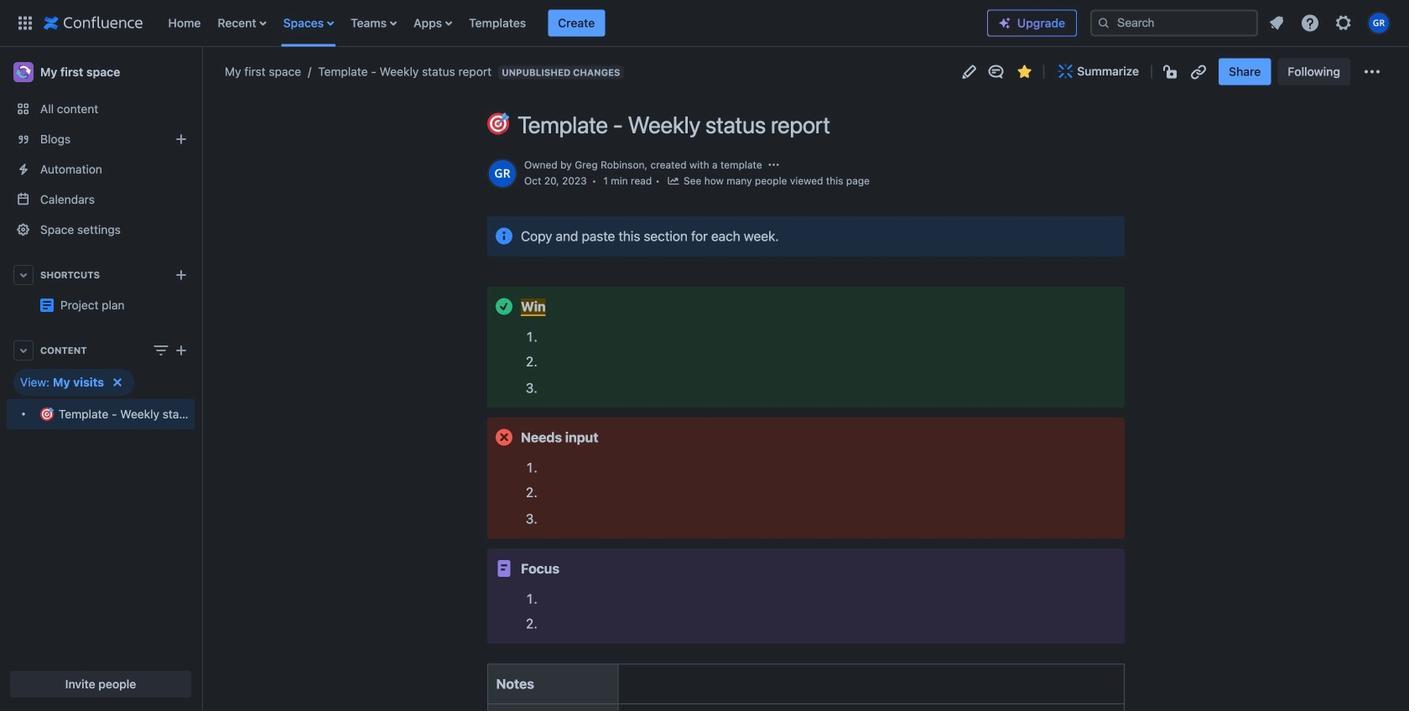 Task type: locate. For each thing, give the bounding box(es) containing it.
list item
[[548, 10, 605, 36]]

space element
[[0, 47, 201, 711]]

settings icon image
[[1334, 13, 1354, 33]]

banner
[[0, 0, 1410, 47]]

more actions image
[[1363, 62, 1383, 82]]

region inside space element
[[7, 369, 195, 430]]

1 horizontal spatial list
[[1262, 8, 1399, 38]]

copy image
[[486, 288, 506, 308]]

create a page image
[[171, 341, 191, 361]]

search image
[[1097, 16, 1111, 30]]

add shortcut image
[[171, 265, 191, 285]]

copy link image
[[1189, 62, 1209, 82]]

:dart: image
[[487, 113, 509, 135], [40, 408, 54, 421], [40, 408, 54, 421]]

list for appswitcher icon
[[160, 0, 988, 47]]

panel note image
[[494, 559, 514, 579]]

appswitcher icon image
[[15, 13, 35, 33]]

region
[[7, 369, 195, 430]]

collapse sidebar image
[[183, 55, 220, 89]]

0 horizontal spatial list
[[160, 0, 988, 47]]

global element
[[10, 0, 988, 47]]

None search field
[[1091, 10, 1259, 36]]

change view image
[[151, 341, 171, 361]]

premium image
[[998, 16, 1012, 30]]

confluence image
[[44, 13, 143, 33], [44, 13, 143, 33]]

list
[[160, 0, 988, 47], [1262, 8, 1399, 38]]

list item inside global element
[[548, 10, 605, 36]]



Task type: describe. For each thing, give the bounding box(es) containing it.
create a blog image
[[171, 129, 191, 149]]

no restrictions image
[[1162, 62, 1182, 82]]

edit this page image
[[959, 62, 979, 82]]

template - project plan image
[[40, 299, 54, 312]]

list for premium icon
[[1262, 8, 1399, 38]]

panel error image
[[494, 428, 514, 448]]

:dart: image
[[487, 113, 509, 135]]

manage page ownership image
[[767, 158, 781, 171]]

panel success image
[[494, 296, 514, 317]]

clear view image
[[107, 373, 127, 393]]

help icon image
[[1300, 13, 1321, 33]]

panel info image
[[494, 226, 514, 246]]

Search field
[[1091, 10, 1259, 36]]

more information about greg robinson image
[[487, 159, 518, 189]]

unstar image
[[1015, 62, 1035, 82]]

notification icon image
[[1267, 13, 1287, 33]]



Task type: vqa. For each thing, say whether or not it's contained in the screenshot.
Copy icon
yes



